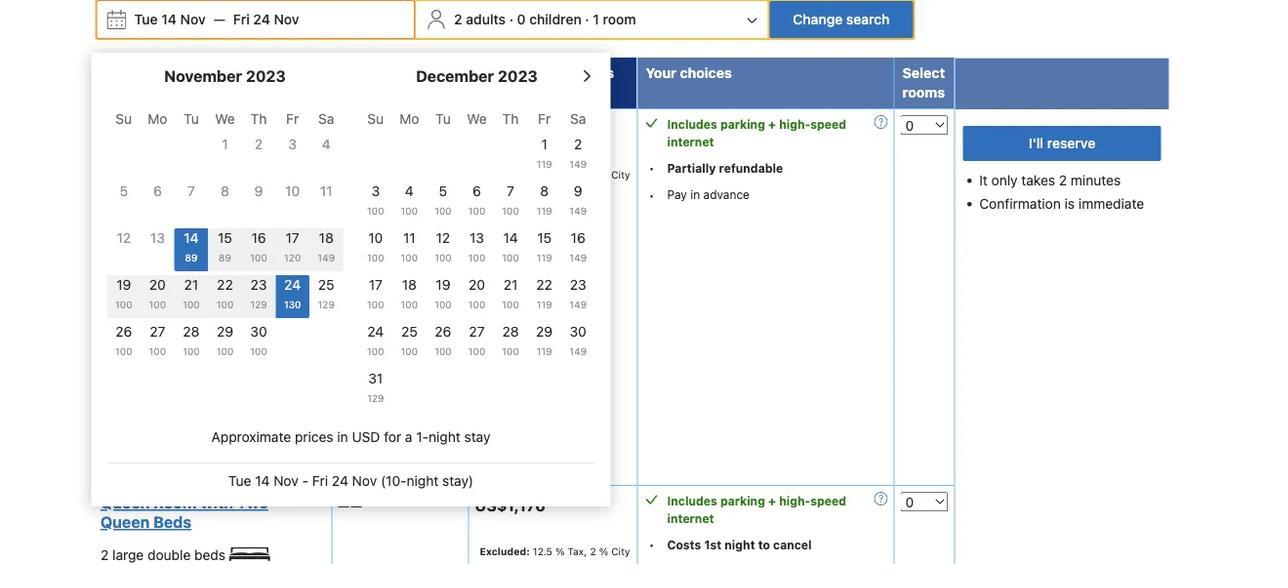 Task type: describe. For each thing, give the bounding box(es) containing it.
excluded:
[[480, 545, 530, 557]]

21 November 2023 checkbox
[[174, 275, 208, 318]]

city for 12.5 % tax, 2 % city tax, 0.2 % tourism fee
[[611, 168, 630, 180]]

149 for 23
[[570, 299, 587, 310]]

100 for the 14 december 2023 checkbox
[[502, 252, 519, 263]]

25 for 25 129
[[318, 277, 335, 293]]

tax, for 12.5 % tax, 2 % city
[[568, 545, 587, 557]]

tue 14 nov button
[[126, 2, 214, 37]]

speed for us$1,076
[[811, 117, 847, 131]]

city for 12.5 % tax, 2 % city
[[611, 545, 630, 557]]

search
[[846, 11, 890, 27]]

more details on meals and payment options image
[[874, 492, 888, 506]]

price for 10 nights
[[492, 65, 614, 81]]

5 December 2023 checkbox
[[426, 181, 460, 224]]

2 inside the 12.5 % tax, 2 % city tax, 0.2 % tourism fee
[[590, 168, 596, 180]]

1 horizontal spatial tv
[[188, 236, 204, 249]]

+ for us$1,176
[[768, 494, 776, 508]]

select
[[903, 65, 945, 81]]

8 December 2023 checkbox
[[528, 181, 561, 224]]

26 for 26 december 2023 option
[[435, 323, 452, 340]]

1 vertical spatial in
[[337, 429, 348, 445]]

16 December 2023 checkbox
[[561, 228, 595, 271]]

(10-
[[381, 473, 407, 489]]

tue 14 nov — fri 24 nov
[[134, 11, 299, 27]]

+ for us$1,076
[[768, 117, 776, 131]]

change search
[[793, 11, 890, 27]]

2023 for november 2023
[[246, 67, 286, 85]]

27 for 27 november 2023 checkbox
[[150, 323, 165, 340]]

select rooms
[[903, 65, 945, 100]]

23 December 2023 checkbox
[[561, 275, 595, 318]]

11 December 2023 checkbox
[[393, 228, 426, 271]]

2 inside it only takes 2 minutes confirmation is immediate
[[1059, 172, 1067, 188]]

flat-screen tv
[[122, 236, 204, 249]]

100 for 13 december 2023 checkbox
[[468, 252, 486, 263]]

1-
[[416, 429, 429, 445]]

of
[[397, 65, 411, 81]]

7 December 2023 checkbox
[[494, 181, 528, 224]]

23 for 23 149
[[570, 277, 586, 293]]

change
[[793, 11, 843, 27]]

30 November 2023 checkbox
[[242, 322, 276, 365]]

6 November 2023 checkbox
[[141, 181, 174, 224]]

us$1,076
[[475, 119, 548, 138]]

3 for 3
[[288, 136, 297, 152]]

parking for us$1,176
[[720, 494, 765, 508]]

cable channels
[[191, 434, 275, 448]]

16 for 16 100
[[251, 230, 266, 246]]

89 for 14
[[185, 252, 198, 263]]

2 down queen room with two queen beds
[[101, 547, 109, 563]]

25 December 2023 checkbox
[[393, 322, 426, 365]]

100 for "22 november 2023" option
[[216, 299, 234, 310]]

air
[[202, 186, 217, 200]]

choices
[[680, 65, 732, 81]]

29 November 2023 checkbox
[[208, 322, 242, 365]]

31
[[368, 370, 383, 386]]

1 inside button
[[593, 11, 599, 27]]

refundable
[[719, 161, 783, 175]]

• for us$1,176
[[649, 538, 654, 552]]

27 December 2023 checkbox
[[460, 322, 494, 365]]

adults
[[466, 11, 506, 27]]

30 149
[[570, 323, 587, 357]]

ensuite
[[122, 211, 163, 225]]

cancel
[[773, 538, 812, 551]]

13 December 2023 checkbox
[[460, 228, 494, 271]]

24 December 2023 checkbox
[[359, 322, 393, 365]]

fri for —
[[233, 11, 250, 27]]

100 for '17 december 2023' checkbox
[[367, 299, 384, 310]]

king room
[[101, 115, 182, 134]]

0 vertical spatial double
[[184, 150, 227, 166]]

8 November 2023 checkbox
[[208, 181, 242, 224]]

18 for 18 149
[[319, 230, 334, 246]]

1 119
[[537, 136, 552, 169]]

0 horizontal spatial tv
[[117, 337, 132, 350]]

screen
[[148, 236, 185, 249]]

fr for december 2023
[[538, 111, 551, 127]]

26 for 26 november 2023 option
[[115, 323, 132, 340]]

2 inside 2 149
[[574, 136, 582, 152]]

4 November 2023 checkbox
[[309, 134, 343, 177]]

149 for 9
[[570, 205, 587, 216]]

up
[[152, 454, 166, 467]]

tax,
[[480, 188, 498, 200]]

children
[[529, 11, 582, 27]]

two
[[237, 493, 268, 512]]

0 vertical spatial night
[[429, 429, 461, 445]]

tax, for 12.5 % tax, 2 % city tax, 0.2 % tourism fee
[[568, 168, 587, 180]]

room for queen
[[153, 493, 197, 512]]

15 89
[[218, 230, 232, 263]]

internet for us$1,076
[[667, 134, 714, 148]]

0 horizontal spatial large
[[112, 547, 144, 563]]

14 100
[[502, 230, 519, 263]]

advance
[[703, 187, 750, 201]]

4 for 4
[[322, 136, 331, 152]]

9 December 2023 checkbox
[[561, 181, 595, 224]]

we for november
[[215, 111, 235, 127]]

immediate
[[1079, 196, 1144, 212]]

% right 0.2 at the left of page
[[518, 188, 528, 200]]

9 149
[[570, 183, 587, 216]]

1st
[[704, 538, 722, 551]]

confirmation
[[980, 196, 1061, 212]]

100 for 27 december 2023 checkbox
[[468, 345, 486, 357]]

area
[[267, 317, 292, 331]]

11 100
[[401, 230, 418, 263]]

2 vertical spatial night
[[725, 538, 755, 551]]

rooms
[[903, 84, 945, 100]]

100 for the 21 november 2023 checkbox
[[183, 299, 200, 310]]

260
[[122, 186, 144, 200]]

nov left — on the left top of the page
[[180, 11, 206, 27]]

19 100 for the 19 november 2023 checkbox
[[115, 277, 132, 310]]

2 queen from the top
[[101, 513, 150, 531]]

130
[[284, 299, 301, 310]]

it only takes 2 minutes confirmation is immediate
[[980, 172, 1144, 212]]

17 December 2023 checkbox
[[359, 275, 393, 318]]

14 left — on the left top of the page
[[161, 11, 177, 27]]

119 for 15
[[537, 252, 552, 263]]

6 for 6
[[153, 183, 162, 199]]

12 for 12 100
[[436, 230, 450, 246]]

31 129
[[367, 370, 384, 403]]

maker
[[180, 356, 214, 370]]

4 December 2023 checkbox
[[393, 181, 426, 224]]

queen room with two queen beds link
[[101, 493, 321, 532]]

10 100
[[367, 230, 384, 263]]

wake-
[[117, 454, 152, 467]]

14 inside 14 100
[[503, 230, 518, 246]]

free toiletries
[[117, 298, 192, 311]]

30 for 30 149
[[570, 323, 587, 340]]

4 for 4 100
[[405, 183, 414, 199]]

grid for november
[[107, 99, 343, 365]]

24 up occupancy image
[[332, 473, 348, 489]]

2 inside 12.5 % tax, 2 % city
[[590, 545, 596, 557]]

4 100
[[401, 183, 418, 216]]

12.5 for 12.5 % tax, 2 % city
[[533, 545, 553, 557]]

0 vertical spatial 10
[[552, 65, 569, 81]]

14 cell
[[174, 224, 208, 271]]

we for december
[[467, 111, 487, 127]]

17 for 17 100
[[369, 277, 383, 293]]

room
[[603, 11, 636, 27]]

% right 2 december 2023 'option'
[[599, 168, 608, 180]]

29 119
[[536, 323, 553, 357]]

12.5 % tax, 2 % city tax, 0.2 % tourism fee
[[480, 168, 630, 200]]

2 adults · 0 children · 1 room button
[[418, 1, 766, 38]]

12.5 % tax, 2 % city
[[480, 545, 630, 564]]

24 right — on the left top of the page
[[253, 11, 270, 27]]

high- for us$1,076
[[779, 117, 811, 131]]

17 for 17 120
[[286, 230, 299, 246]]

100 for 26 december 2023 option
[[435, 345, 452, 357]]

november 2023
[[164, 67, 286, 85]]

100 for 10 december 2023 checkbox
[[367, 252, 384, 263]]

shower
[[160, 317, 200, 331]]

nov right — on the left top of the page
[[274, 11, 299, 27]]

su for december
[[367, 111, 384, 127]]

129 for 23
[[250, 299, 267, 310]]

0 vertical spatial large
[[148, 150, 180, 166]]

22 November 2023 checkbox
[[208, 275, 242, 318]]

1 horizontal spatial for
[[530, 65, 549, 81]]

stay)
[[442, 473, 474, 489]]

2 November 2023 checkbox
[[242, 134, 276, 177]]

a
[[405, 429, 413, 445]]

th for november
[[251, 111, 267, 127]]

free for free toiletries
[[117, 298, 141, 311]]

100 for 27 november 2023 checkbox
[[149, 345, 166, 357]]

22 100
[[216, 277, 234, 310]]

guests
[[415, 65, 460, 81]]

bathroom
[[166, 211, 219, 225]]

nov left -
[[274, 473, 299, 489]]

only
[[992, 172, 1018, 188]]

1 vertical spatial night
[[407, 473, 439, 489]]

18 December 2023 checkbox
[[393, 275, 426, 318]]

129 for 31
[[367, 392, 384, 403]]

13 for 13
[[150, 230, 165, 246]]

8 for 8
[[221, 183, 229, 199]]

ensuite bathroom
[[122, 211, 219, 225]]

20 cell
[[141, 271, 174, 318]]

28 November 2023 checkbox
[[174, 322, 208, 365]]

17 120
[[284, 230, 301, 263]]

100 for 29 november 2023 checkbox
[[216, 345, 234, 357]]

nov up occupancy icon
[[352, 473, 377, 489]]

22 cell
[[208, 271, 242, 318]]

2 large double beds
[[101, 547, 229, 563]]

17 November 2023 checkbox
[[276, 228, 309, 271]]

27 100 for 27 december 2023 checkbox
[[468, 323, 486, 357]]

2 • from the top
[[649, 189, 654, 202]]

number
[[340, 65, 394, 81]]

12 December 2023 checkbox
[[426, 228, 460, 271]]

26 December 2023 checkbox
[[426, 322, 460, 365]]

room for king
[[139, 115, 182, 134]]

1 vertical spatial double
[[147, 547, 191, 563]]

beds
[[194, 547, 226, 563]]

15 119
[[537, 230, 552, 263]]

to
[[758, 538, 770, 551]]

sa for december 2023
[[570, 111, 586, 127]]

89 for 15
[[219, 252, 231, 263]]

100 for 28 december 2023 checkbox
[[502, 345, 519, 357]]

december
[[416, 67, 494, 85]]

100 for 16 november 2023 option at the top left of the page
[[250, 252, 267, 263]]

25 November 2023 checkbox
[[309, 275, 343, 318]]

27 100 for 27 november 2023 checkbox
[[149, 323, 166, 357]]

28 for 28 november 2023 checkbox on the bottom left
[[183, 323, 200, 340]]

pay in advance
[[667, 187, 750, 201]]

29 100
[[216, 323, 234, 357]]

1 for 1
[[222, 136, 228, 152]]

or
[[146, 317, 157, 331]]

14 up two
[[255, 473, 270, 489]]

fee
[[571, 188, 587, 200]]

16 149
[[570, 230, 587, 263]]

23 129
[[250, 277, 267, 310]]

23 cell
[[242, 271, 276, 318]]

20 for 20 december 2023 checkbox
[[469, 277, 485, 293]]

9 November 2023 checkbox
[[242, 181, 276, 224]]

10 for 10 100
[[368, 230, 383, 246]]

12.5 for 12.5 % tax, 2 % city tax, 0.2 % tourism fee
[[533, 168, 553, 180]]

11 for 11 100
[[403, 230, 416, 246]]

15 cell
[[208, 224, 242, 271]]

king room link
[[101, 115, 321, 134]]

16 100
[[250, 230, 267, 263]]

free wifi
[[238, 261, 290, 274]]

3 for 3 100
[[371, 183, 380, 199]]

fri for -
[[312, 473, 328, 489]]

it
[[980, 172, 988, 188]]

internet for us$1,176
[[667, 511, 714, 525]]



Task type: locate. For each thing, give the bounding box(es) containing it.
0 horizontal spatial 13
[[150, 230, 165, 246]]

0 horizontal spatial tue
[[134, 11, 158, 27]]

100 inside 12 december 2023 option
[[435, 252, 452, 263]]

17 inside "17 120"
[[286, 230, 299, 246]]

19
[[116, 277, 131, 293], [436, 277, 451, 293]]

1 horizontal spatial 5
[[439, 183, 447, 199]]

2 right bed
[[255, 136, 263, 152]]

26 100 right 25 100
[[435, 323, 452, 357]]

2 horizontal spatial 129
[[367, 392, 384, 403]]

19 November 2023 checkbox
[[107, 275, 141, 318]]

1 5 from the left
[[120, 183, 128, 199]]

5 November 2023 checkbox
[[107, 181, 141, 224]]

7 for 7
[[187, 183, 195, 199]]

2 23 from the left
[[570, 277, 586, 293]]

0 horizontal spatial 28 100
[[183, 323, 200, 357]]

25 right 24 130
[[318, 277, 335, 293]]

16 inside 16 100
[[251, 230, 266, 246]]

tue up two
[[228, 473, 251, 489]]

tea/coffee
[[117, 356, 177, 370]]

29 for 29 100
[[217, 323, 233, 340]]

28 100 left 29 100
[[183, 323, 200, 357]]

3 inside 3 100
[[371, 183, 380, 199]]

1 119 from the top
[[537, 158, 552, 169]]

100 for 28 november 2023 checkbox on the bottom left
[[183, 345, 200, 357]]

19 inside option
[[436, 277, 451, 293]]

2 13 from the left
[[470, 230, 484, 246]]

• left 'costs'
[[649, 538, 654, 552]]

double down king room link
[[184, 150, 227, 166]]

number of guests
[[340, 65, 460, 81]]

1 internet from the top
[[667, 134, 714, 148]]

100 for "5 december 2023" "checkbox"
[[435, 205, 452, 216]]

100 inside the 19 november 2023 checkbox
[[115, 299, 132, 310]]

21 100 inside the 21 november 2023 checkbox
[[183, 277, 200, 310]]

18 November 2023 checkbox
[[309, 228, 343, 271]]

tue for tue 14 nov — fri 24 nov
[[134, 11, 158, 27]]

24 cell
[[276, 271, 309, 318]]

feet²
[[147, 186, 173, 200]]

internet up 'costs'
[[667, 511, 714, 525]]

15 for 15 119
[[537, 230, 552, 246]]

• left pay
[[649, 189, 654, 202]]

grid
[[107, 99, 343, 365], [359, 99, 595, 412]]

1 12.5 from the top
[[533, 168, 553, 180]]

22 119
[[536, 277, 553, 310]]

takes
[[1022, 172, 1055, 188]]

149 inside 23 december 2023 checkbox
[[570, 299, 587, 310]]

13 inside option
[[150, 230, 165, 246]]

2 26 100 from the left
[[435, 323, 452, 357]]

5 119 from the top
[[537, 345, 552, 357]]

149 down fee
[[570, 205, 587, 216]]

-
[[302, 473, 309, 489]]

fr
[[286, 111, 299, 127], [538, 111, 551, 127]]

su for november
[[116, 111, 132, 127]]

2 right the 1 119
[[574, 136, 582, 152]]

0 horizontal spatial 26
[[115, 323, 132, 340]]

119 inside '29 119'
[[537, 345, 552, 357]]

23 for 23 129
[[251, 277, 267, 293]]

1 19 from the left
[[116, 277, 131, 293]]

29 December 2023 checkbox
[[528, 322, 561, 365]]

queen down wake- at the bottom of page
[[101, 493, 150, 512]]

1 vertical spatial fri
[[312, 473, 328, 489]]

1 left room
[[593, 11, 599, 27]]

16 November 2023 checkbox
[[242, 228, 276, 271]]

16
[[251, 230, 266, 246], [571, 230, 586, 246]]

0 vertical spatial 17
[[286, 230, 299, 246]]

14 89
[[184, 230, 199, 263]]

29 inside option
[[536, 323, 553, 340]]

1 horizontal spatial 20
[[469, 277, 485, 293]]

2 su from the left
[[367, 111, 384, 127]]

parking for us$1,076
[[720, 117, 765, 131]]

14 December 2023 checkbox
[[494, 228, 528, 271]]

city inside the 12.5 % tax, 2 % city tax, 0.2 % tourism fee
[[611, 168, 630, 180]]

1 29 from the left
[[217, 323, 233, 340]]

26 right 25 100
[[435, 323, 452, 340]]

20 100 for 20 december 2023 checkbox
[[468, 277, 486, 310]]

1 15 from the left
[[218, 230, 232, 246]]

2 parking from the top
[[720, 494, 765, 508]]

2 19 from the left
[[436, 277, 451, 293]]

25 inside 25 129
[[318, 277, 335, 293]]

2 mo from the left
[[400, 111, 419, 127]]

1 horizontal spatial 26 100
[[435, 323, 452, 357]]

3 • from the top
[[649, 538, 654, 552]]

1 horizontal spatial in
[[690, 187, 700, 201]]

double down 'beds' at bottom
[[147, 547, 191, 563]]

tv down bath in the bottom left of the page
[[117, 337, 132, 350]]

· right the children
[[585, 11, 589, 27]]

2 tu from the left
[[436, 111, 451, 127]]

0 horizontal spatial 19
[[116, 277, 131, 293]]

internet up partially
[[667, 134, 714, 148]]

1 28 100 from the left
[[183, 323, 200, 357]]

tv
[[188, 236, 204, 249], [117, 337, 132, 350]]

room type
[[104, 65, 176, 81]]

1 for 1 extra-large double bed
[[101, 150, 107, 166]]

119 inside 15 december 2023 checkbox
[[537, 252, 552, 263]]

1 th from the left
[[251, 111, 267, 127]]

1 inside the 1 119
[[541, 136, 548, 152]]

22 December 2023 checkbox
[[528, 275, 561, 318]]

21 for 21 december 2023 option
[[504, 277, 518, 293]]

1 horizontal spatial fr
[[538, 111, 551, 127]]

1 26 100 from the left
[[115, 323, 132, 357]]

includes parking + high-speed internet up refundable
[[667, 117, 847, 148]]

100 inside 24 december 2023 option
[[367, 345, 384, 357]]

approximate prices in usd for a 1-night stay
[[211, 429, 491, 445]]

bath
[[117, 317, 142, 331]]

0 vertical spatial includes parking + high-speed internet
[[667, 117, 847, 148]]

9 right tourism
[[574, 183, 582, 199]]

2 high- from the top
[[779, 494, 811, 508]]

speed left more details on meals and payment options image
[[811, 117, 847, 131]]

1 fr from the left
[[286, 111, 299, 127]]

100 inside 4 december 2023 checkbox
[[401, 205, 418, 216]]

13 100
[[468, 230, 486, 263]]

28 100 left '29 119'
[[502, 323, 519, 357]]

25 right 24 100
[[401, 323, 418, 340]]

we down december 2023
[[467, 111, 487, 127]]

in left usd at the left
[[337, 429, 348, 445]]

i'll reserve
[[1029, 135, 1096, 151]]

14 November 2023 checkbox
[[174, 228, 208, 271]]

night left to
[[725, 538, 755, 551]]

for right price
[[530, 65, 549, 81]]

14 inside option
[[184, 230, 199, 246]]

1 horizontal spatial 2023
[[498, 67, 538, 85]]

1 vertical spatial +
[[768, 494, 776, 508]]

0 vertical spatial city
[[611, 168, 630, 180]]

28 100 for 28 november 2023 checkbox on the bottom left
[[183, 323, 200, 357]]

2 89 from the left
[[219, 252, 231, 263]]

1 for 1 119
[[541, 136, 548, 152]]

26 100 for 26 november 2023 option
[[115, 323, 132, 357]]

1 13 from the left
[[150, 230, 165, 246]]

pay
[[667, 187, 687, 201]]

king
[[101, 115, 135, 134]]

11 for 11
[[320, 183, 332, 199]]

0 horizontal spatial 21
[[184, 277, 198, 293]]

2 119 from the top
[[537, 205, 552, 216]]

1 horizontal spatial 10
[[368, 230, 383, 246]]

0 horizontal spatial 29
[[217, 323, 233, 340]]

9 for 9 149
[[574, 183, 582, 199]]

1 12 from the left
[[117, 230, 131, 246]]

16 right 15 119
[[571, 230, 586, 246]]

4 left 5 100
[[405, 183, 414, 199]]

1 21 100 from the left
[[183, 277, 200, 310]]

19 December 2023 checkbox
[[426, 275, 460, 318]]

31 December 2023 checkbox
[[359, 369, 393, 412]]

1 vertical spatial room
[[139, 115, 182, 134]]

19 100 inside 19 december 2023 option
[[435, 277, 452, 310]]

air conditioning
[[202, 186, 289, 200]]

14
[[161, 11, 177, 27], [184, 230, 199, 246], [503, 230, 518, 246], [255, 473, 270, 489]]

5 inside 5 100
[[439, 183, 447, 199]]

tea/coffee maker
[[117, 356, 214, 370]]

20 100 inside '20 november 2023' checkbox
[[149, 277, 166, 310]]

1 vertical spatial 11
[[403, 230, 416, 246]]

21 December 2023 checkbox
[[494, 275, 528, 318]]

1 + from the top
[[768, 117, 776, 131]]

23
[[251, 277, 267, 293], [570, 277, 586, 293]]

3 inside option
[[288, 136, 297, 152]]

3 December 2023 checkbox
[[359, 181, 393, 224]]

7 right tax, at the top left of page
[[507, 183, 515, 199]]

27 100 inside 27 december 2023 checkbox
[[468, 323, 486, 357]]

100 for 20 december 2023 checkbox
[[468, 299, 486, 310]]

2023 down fri 24 nov button
[[246, 67, 286, 85]]

1 left 2 149
[[541, 136, 548, 152]]

100 for 25 december 2023 checkbox
[[401, 345, 418, 357]]

13
[[150, 230, 165, 246], [470, 230, 484, 246]]

1 city from the top
[[611, 168, 630, 180]]

1 horizontal spatial 22
[[536, 277, 553, 293]]

20 November 2023 checkbox
[[141, 275, 174, 318]]

2 right "excluded:"
[[590, 545, 596, 557]]

2 + from the top
[[768, 494, 776, 508]]

1 tax, from the top
[[568, 168, 587, 180]]

1 • from the top
[[649, 161, 654, 175]]

0 horizontal spatial fr
[[286, 111, 299, 127]]

sa up 4 checkbox
[[318, 111, 334, 127]]

2 grid from the left
[[359, 99, 595, 412]]

0 horizontal spatial 27 100
[[149, 323, 166, 357]]

149 inside 2 december 2023 'option'
[[570, 158, 587, 169]]

2 7 from the left
[[507, 183, 515, 199]]

100 for 30 november 2023 option
[[250, 345, 267, 357]]

26 100 for 26 december 2023 option
[[435, 323, 452, 357]]

28 100 inside 28 december 2023 checkbox
[[502, 323, 519, 357]]

large up feet²
[[148, 150, 180, 166]]

9 for 9
[[255, 183, 263, 199]]

100 for 6 december 2023 option
[[468, 205, 486, 216]]

3 119 from the top
[[537, 252, 552, 263]]

22
[[217, 277, 233, 293], [536, 277, 553, 293]]

22 for 22 100
[[217, 277, 233, 293]]

2 15 from the left
[[537, 230, 552, 246]]

includes up 'costs'
[[667, 494, 717, 508]]

15 left 16 100
[[218, 230, 232, 246]]

th
[[251, 111, 267, 127], [502, 111, 519, 127]]

1 · from the left
[[509, 11, 514, 27]]

6 for 6 100
[[473, 183, 481, 199]]

30 for 30 100
[[250, 323, 267, 340]]

10 inside 10 100
[[368, 230, 383, 246]]

19 down coffee
[[116, 277, 131, 293]]

100 for 19 december 2023 option
[[435, 299, 452, 310]]

129 inside the 23 november 2023 checkbox
[[250, 299, 267, 310]]

•
[[649, 161, 654, 175], [649, 189, 654, 202], [649, 538, 654, 552]]

2 2023 from the left
[[498, 67, 538, 85]]

27 100
[[149, 323, 166, 357], [468, 323, 486, 357]]

1
[[593, 11, 599, 27], [222, 136, 228, 152], [541, 136, 548, 152], [101, 150, 107, 166]]

1 mo from the left
[[148, 111, 167, 127]]

2 th from the left
[[502, 111, 519, 127]]

100 inside '7 december 2023' option
[[502, 205, 519, 216]]

149 inside 9 december 2023 option
[[570, 205, 587, 216]]

149 inside 18 november 2023 checkbox
[[318, 252, 335, 263]]

high-
[[779, 117, 811, 131], [779, 494, 811, 508]]

tu down december
[[436, 111, 451, 127]]

parking
[[720, 117, 765, 131], [720, 494, 765, 508]]

15 left 16 149
[[537, 230, 552, 246]]

0 horizontal spatial tu
[[184, 111, 199, 127]]

1 vertical spatial high-
[[779, 494, 811, 508]]

1 horizontal spatial mo
[[400, 111, 419, 127]]

0 vertical spatial 12.5
[[533, 168, 553, 180]]

11 inside 11 100
[[403, 230, 416, 246]]

15 December 2023 checkbox
[[528, 228, 561, 271]]

260 feet²
[[122, 186, 173, 200]]

1 vertical spatial city
[[611, 545, 630, 557]]

0 vertical spatial speed
[[811, 117, 847, 131]]

19 for the 19 november 2023 checkbox
[[116, 277, 131, 293]]

high- for us$1,176
[[779, 494, 811, 508]]

1 9 from the left
[[255, 183, 263, 199]]

120
[[284, 252, 301, 263]]

speed for us$1,176
[[811, 494, 847, 508]]

18 for 18 100
[[402, 277, 417, 293]]

% up tourism
[[556, 168, 565, 180]]

3
[[288, 136, 297, 152], [371, 183, 380, 199]]

1 22 from the left
[[217, 277, 233, 293]]

1 26 from the left
[[115, 323, 132, 340]]

30 inside 30 149
[[570, 323, 587, 340]]

100 inside '20 november 2023' checkbox
[[149, 299, 166, 310]]

2 20 from the left
[[469, 277, 485, 293]]

24 inside 24 130
[[284, 277, 301, 293]]

room up 1 extra-large double bed at left top
[[139, 115, 182, 134]]

2 5 from the left
[[439, 183, 447, 199]]

1 horizontal spatial free
[[238, 261, 262, 274]]

2 vertical spatial room
[[153, 493, 197, 512]]

22 inside 22 100
[[217, 277, 233, 293]]

tue
[[134, 11, 158, 27], [228, 473, 251, 489]]

2 28 from the left
[[502, 323, 519, 340]]

17 up 120
[[286, 230, 299, 246]]

119 for 22
[[537, 299, 552, 310]]

1 23 from the left
[[251, 277, 267, 293]]

2 9 from the left
[[574, 183, 582, 199]]

0 vertical spatial free
[[238, 261, 262, 274]]

129 up the seating area
[[250, 299, 267, 310]]

1 horizontal spatial 30
[[570, 323, 587, 340]]

mo for november
[[148, 111, 167, 127]]

2 27 from the left
[[469, 323, 485, 340]]

23 November 2023 checkbox
[[242, 275, 276, 318]]

tu up 1 extra-large double bed at left top
[[184, 111, 199, 127]]

3 left 4 100
[[371, 183, 380, 199]]

12 left 13 100
[[436, 230, 450, 246]]

2 speed from the top
[[811, 494, 847, 508]]

100 inside "5 december 2023" "checkbox"
[[435, 205, 452, 216]]

tv down bathroom
[[188, 236, 204, 249]]

0 vertical spatial 11
[[320, 183, 332, 199]]

1 horizontal spatial tu
[[436, 111, 451, 127]]

129 for 25
[[318, 299, 335, 310]]

0 horizontal spatial 9
[[255, 183, 263, 199]]

1 horizontal spatial 18
[[402, 277, 417, 293]]

1 vertical spatial parking
[[720, 494, 765, 508]]

7 inside 7 100
[[507, 183, 515, 199]]

20 inside 20 december 2023 checkbox
[[469, 277, 485, 293]]

149 for 16
[[570, 252, 587, 263]]

15 inside checkbox
[[218, 230, 232, 246]]

1 19 100 from the left
[[115, 277, 132, 310]]

20 December 2023 checkbox
[[460, 275, 494, 318]]

costs 1st night to cancel
[[667, 538, 812, 551]]

7
[[187, 183, 195, 199], [507, 183, 515, 199]]

includes parking + high-speed internet for us$1,076
[[667, 117, 847, 148]]

tu
[[184, 111, 199, 127], [436, 111, 451, 127]]

24 inside 24 100
[[367, 323, 384, 340]]

2 we from the left
[[467, 111, 487, 127]]

double
[[184, 150, 227, 166], [147, 547, 191, 563]]

119 for 29
[[537, 345, 552, 357]]

2 27 100 from the left
[[468, 323, 486, 357]]

service
[[170, 454, 209, 467]]

2 fr from the left
[[538, 111, 551, 127]]

2 inside checkbox
[[255, 136, 263, 152]]

0 vertical spatial tax,
[[568, 168, 587, 180]]

0 horizontal spatial 15
[[218, 230, 232, 246]]

100
[[367, 205, 384, 216], [401, 205, 418, 216], [435, 205, 452, 216], [468, 205, 486, 216], [502, 205, 519, 216], [250, 252, 267, 263], [367, 252, 384, 263], [401, 252, 418, 263], [435, 252, 452, 263], [468, 252, 486, 263], [502, 252, 519, 263], [115, 299, 132, 310], [149, 299, 166, 310], [183, 299, 200, 310], [216, 299, 234, 310], [367, 299, 384, 310], [401, 299, 418, 310], [435, 299, 452, 310], [468, 299, 486, 310], [502, 299, 519, 310], [115, 345, 132, 357], [149, 345, 166, 357], [183, 345, 200, 357], [216, 345, 234, 357], [250, 345, 267, 357], [367, 345, 384, 357], [401, 345, 418, 357], [435, 345, 452, 357], [468, 345, 486, 357], [502, 345, 519, 357]]

18 inside 18 149
[[319, 230, 334, 246]]

seating
[[222, 317, 264, 331]]

2 26 from the left
[[435, 323, 452, 340]]

119 inside 22 119
[[537, 299, 552, 310]]

0 vertical spatial for
[[530, 65, 549, 81]]

1 horizontal spatial 129
[[318, 299, 335, 310]]

28 100 inside 28 november 2023 checkbox
[[183, 323, 200, 357]]

tue for tue 14 nov - fri 24 nov (10-night stay)
[[228, 473, 251, 489]]

21 for the 21 november 2023 checkbox
[[184, 277, 198, 293]]

fr up the 1 119
[[538, 111, 551, 127]]

100 inside 16 november 2023 option
[[250, 252, 267, 263]]

0 vertical spatial room
[[104, 65, 142, 81]]

21 100 inside 21 december 2023 option
[[502, 277, 519, 310]]

27 November 2023 checkbox
[[141, 322, 174, 365]]

129 inside 25 november 2023 checkbox
[[318, 299, 335, 310]]

+ up to
[[768, 494, 776, 508]]

3 November 2023 checkbox
[[276, 134, 309, 177]]

1 28 from the left
[[183, 323, 200, 340]]

1 horizontal spatial 11
[[403, 230, 416, 246]]

includes parking + high-speed internet for us$1,176
[[667, 494, 847, 525]]

19 100
[[115, 277, 132, 310], [435, 277, 452, 310]]

tax, inside the 12.5 % tax, 2 % city tax, 0.2 % tourism fee
[[568, 168, 587, 180]]

1 horizontal spatial 15
[[537, 230, 552, 246]]

26 100
[[115, 323, 132, 357], [435, 323, 452, 357]]

12 inside '12 100'
[[436, 230, 450, 246]]

0 horizontal spatial for
[[384, 429, 401, 445]]

0 vertical spatial queen
[[101, 493, 150, 512]]

2 December 2023 checkbox
[[561, 134, 595, 177]]

18 inside '18 100'
[[402, 277, 417, 293]]

2 · from the left
[[585, 11, 589, 27]]

room up 'beds' at bottom
[[153, 493, 197, 512]]

2 tax, from the top
[[568, 545, 587, 557]]

1 horizontal spatial 8
[[540, 183, 549, 199]]

100 inside 3 december 2023 checkbox
[[367, 205, 384, 216]]

12 November 2023 checkbox
[[107, 228, 141, 271]]

1 2023 from the left
[[246, 67, 286, 85]]

26 100 inside 26 november 2023 option
[[115, 323, 132, 357]]

0 vertical spatial high-
[[779, 117, 811, 131]]

0 horizontal spatial 21 100
[[183, 277, 200, 310]]

1 grid from the left
[[107, 99, 343, 365]]

25 inside 25 100
[[401, 323, 418, 340]]

100 inside 30 november 2023 option
[[250, 345, 267, 357]]

2 up is
[[1059, 172, 1067, 188]]

16 inside 16 149
[[571, 230, 586, 246]]

1 vertical spatial 10
[[285, 183, 300, 199]]

• for us$1,076
[[649, 161, 654, 175]]

0 horizontal spatial grid
[[107, 99, 343, 365]]

0
[[517, 11, 526, 27]]

high- up refundable
[[779, 117, 811, 131]]

1 vertical spatial 17
[[369, 277, 383, 293]]

18 cell
[[309, 224, 343, 271]]

1 horizontal spatial 7
[[507, 183, 515, 199]]

18 100
[[401, 277, 418, 310]]

19 100 down coffee
[[115, 277, 132, 310]]

24 up 130
[[284, 277, 301, 293]]

0 horizontal spatial 10
[[285, 183, 300, 199]]

30 December 2023 checkbox
[[561, 322, 595, 365]]

1 20 from the left
[[149, 277, 166, 293]]

0 vertical spatial in
[[690, 187, 700, 201]]

100 inside 27 december 2023 checkbox
[[468, 345, 486, 357]]

10 down 3 option
[[285, 183, 300, 199]]

0 horizontal spatial 16
[[251, 230, 266, 246]]

2 19 100 from the left
[[435, 277, 452, 310]]

22 up toilet
[[217, 277, 233, 293]]

8 right air
[[221, 183, 229, 199]]

0 horizontal spatial 27
[[150, 323, 165, 340]]

grid for december
[[359, 99, 595, 412]]

i'll reserve button
[[963, 126, 1161, 161]]

20 down coffee machine
[[149, 277, 166, 293]]

includes parking + high-speed internet up to
[[667, 494, 847, 525]]

2 sa from the left
[[570, 111, 586, 127]]

november
[[164, 67, 242, 85]]

0 horizontal spatial mo
[[148, 111, 167, 127]]

price
[[492, 65, 526, 81]]

7 inside 7 checkbox
[[187, 183, 195, 199]]

6
[[153, 183, 162, 199], [473, 183, 481, 199]]

tax, right "excluded:"
[[568, 545, 587, 557]]

0 horizontal spatial we
[[215, 111, 235, 127]]

119 inside the 8 december 2023 option
[[537, 205, 552, 216]]

100 inside the 14 december 2023 checkbox
[[502, 252, 519, 263]]

1 horizontal spatial large
[[148, 150, 180, 166]]

0 horizontal spatial 3
[[288, 136, 297, 152]]

21 100 left 22 119
[[502, 277, 519, 310]]

1 30 from the left
[[250, 323, 267, 340]]

more details on meals and payment options image
[[874, 115, 888, 129]]

149 right 29 december 2023 option
[[570, 345, 587, 357]]

1 vertical spatial 3
[[371, 183, 380, 199]]

2 includes parking + high-speed internet from the top
[[667, 494, 847, 525]]

17 cell
[[276, 224, 309, 271]]

29
[[217, 323, 233, 340], [536, 323, 553, 340]]

flat-
[[122, 236, 148, 249]]

0 horizontal spatial 89
[[185, 252, 198, 263]]

1 8 from the left
[[221, 183, 229, 199]]

refrigerator
[[155, 337, 221, 350]]

us$1,176
[[475, 496, 546, 515]]

19 inside checkbox
[[116, 277, 131, 293]]

4 inside 4 100
[[405, 183, 414, 199]]

0 horizontal spatial 5
[[120, 183, 128, 199]]

19 100 inside the 19 november 2023 checkbox
[[115, 277, 132, 310]]

149
[[570, 158, 587, 169], [570, 205, 587, 216], [318, 252, 335, 263], [570, 252, 587, 263], [570, 299, 587, 310], [570, 345, 587, 357]]

149 inside the 16 december 2023 option
[[570, 252, 587, 263]]

28
[[183, 323, 200, 340], [502, 323, 519, 340]]

26 100 inside 26 december 2023 option
[[435, 323, 452, 357]]

1 queen from the top
[[101, 493, 150, 512]]

100 inside "22 november 2023" option
[[216, 299, 234, 310]]

mo for december
[[400, 111, 419, 127]]

11 November 2023 checkbox
[[309, 181, 343, 224]]

1 20 100 from the left
[[149, 277, 166, 310]]

19 100 right '18 100'
[[435, 277, 452, 310]]

18 149
[[318, 230, 335, 263]]

1 vertical spatial 12.5
[[533, 545, 553, 557]]

21
[[184, 277, 198, 293], [504, 277, 518, 293]]

27 for 27 december 2023 checkbox
[[469, 323, 485, 340]]

149 inside 30 december 2023 checkbox
[[570, 345, 587, 357]]

1 high- from the top
[[779, 117, 811, 131]]

10 December 2023 checkbox
[[359, 228, 393, 271]]

100 inside 13 december 2023 checkbox
[[468, 252, 486, 263]]

2023 up us$1,076
[[498, 67, 538, 85]]

100 inside 28 december 2023 checkbox
[[502, 345, 519, 357]]

2 12.5 from the top
[[533, 545, 553, 557]]

free
[[238, 261, 262, 274], [117, 298, 141, 311]]

2 21 from the left
[[504, 277, 518, 293]]

0 vertical spatial 3
[[288, 136, 297, 152]]

20 for '20 november 2023' checkbox
[[149, 277, 166, 293]]

1 horizontal spatial tue
[[228, 473, 251, 489]]

1 horizontal spatial th
[[502, 111, 519, 127]]

1 horizontal spatial 20 100
[[468, 277, 486, 310]]

1 21 from the left
[[184, 277, 198, 293]]

26 left or
[[115, 323, 132, 340]]

0 horizontal spatial 12
[[117, 230, 131, 246]]

100 inside 26 november 2023 option
[[115, 345, 132, 357]]

15 inside 15 119
[[537, 230, 552, 246]]

100 inside 19 december 2023 option
[[435, 299, 452, 310]]

1 horizontal spatial sa
[[570, 111, 586, 127]]

1 su from the left
[[116, 111, 132, 127]]

28 for 28 december 2023 checkbox
[[502, 323, 519, 340]]

fri right — on the left top of the page
[[233, 11, 250, 27]]

sa for november 2023
[[318, 111, 334, 127]]

% left 'costs'
[[599, 545, 608, 557]]

beds
[[153, 513, 191, 531]]

2 20 100 from the left
[[468, 277, 486, 310]]

1 November 2023 checkbox
[[208, 134, 242, 177]]

100 inside 18 december 2023 checkbox
[[401, 299, 418, 310]]

100 inside 27 november 2023 checkbox
[[149, 345, 166, 357]]

100 for 12 december 2023 option
[[435, 252, 452, 263]]

1 16 from the left
[[251, 230, 266, 246]]

15 for 15 89
[[218, 230, 232, 246]]

2 inside button
[[454, 11, 462, 27]]

27 down 20 december 2023 checkbox
[[469, 323, 485, 340]]

% right "excluded:"
[[556, 545, 565, 557]]

4 119 from the top
[[537, 299, 552, 310]]

13 November 2023 checkbox
[[141, 228, 174, 271]]

2 internet from the top
[[667, 511, 714, 525]]

21 100 down machine
[[183, 277, 200, 310]]

15
[[218, 230, 232, 246], [537, 230, 552, 246]]

change search button
[[770, 1, 913, 38]]

100 inside 25 december 2023 checkbox
[[401, 345, 418, 357]]

7 100
[[502, 183, 519, 216]]

6 left 0.2 at the left of page
[[473, 183, 481, 199]]

8 left fee
[[540, 183, 549, 199]]

1 extra-large double bed
[[101, 150, 258, 166]]

13 for 13 100
[[470, 230, 484, 246]]

17 inside 17 100
[[369, 277, 383, 293]]

0 horizontal spatial 19 100
[[115, 277, 132, 310]]

th for december
[[502, 111, 519, 127]]

1 vertical spatial queen
[[101, 513, 150, 531]]

parking up refundable
[[720, 117, 765, 131]]

10 left 11 100
[[368, 230, 383, 246]]

11 inside option
[[320, 183, 332, 199]]

100 inside 11 december 2023 checkbox
[[401, 252, 418, 263]]

21 cell
[[174, 271, 208, 318]]

2 12 from the left
[[436, 230, 450, 246]]

5 inside 5 november 2023 'option'
[[120, 183, 128, 199]]

100 for 24 december 2023 option
[[367, 345, 384, 357]]

conditioning
[[221, 186, 289, 200]]

24
[[253, 11, 270, 27], [284, 277, 301, 293], [367, 323, 384, 340], [332, 473, 348, 489]]

12 for 12
[[117, 230, 131, 246]]

1 December 2023 checkbox
[[528, 134, 561, 177]]

1 we from the left
[[215, 111, 235, 127]]

100 inside 6 december 2023 option
[[468, 205, 486, 216]]

occupancy image
[[351, 495, 364, 508]]

tax, inside 12.5 % tax, 2 % city
[[568, 545, 587, 557]]

1 6 from the left
[[153, 183, 162, 199]]

occupancy image
[[338, 495, 351, 508]]

17 100
[[367, 277, 384, 310]]

100 inside 20 december 2023 checkbox
[[468, 299, 486, 310]]

+ up refundable
[[768, 117, 776, 131]]

toilet
[[215, 298, 245, 311]]

20 100 for '20 november 2023' checkbox
[[149, 277, 166, 310]]

100 inside 29 november 2023 checkbox
[[216, 345, 234, 357]]

nights
[[572, 65, 614, 81]]

100 inside 21 december 2023 option
[[502, 299, 519, 310]]

2 28 100 from the left
[[502, 323, 519, 357]]

channels
[[226, 434, 275, 448]]

0 horizontal spatial 23
[[251, 277, 267, 293]]

24 November 2023 checkbox
[[276, 275, 309, 318]]

2 16 from the left
[[571, 230, 586, 246]]

0 horizontal spatial 26 100
[[115, 323, 132, 357]]

1 89 from the left
[[185, 252, 198, 263]]

19 cell
[[107, 271, 141, 318]]

119 for 1
[[537, 158, 552, 169]]

speed
[[811, 117, 847, 131], [811, 494, 847, 508]]

1 horizontal spatial 29
[[536, 323, 553, 340]]

2 city from the top
[[611, 545, 630, 557]]

5 for 5
[[120, 183, 128, 199]]

13 left 14 100
[[470, 230, 484, 246]]

bed
[[230, 150, 255, 166]]

0 horizontal spatial sa
[[318, 111, 334, 127]]

1 27 from the left
[[150, 323, 165, 340]]

100 for 21 december 2023 option
[[502, 299, 519, 310]]

1 7 from the left
[[187, 183, 195, 199]]

2 30 from the left
[[570, 323, 587, 340]]

iron
[[236, 356, 257, 370]]

9 down 2 november 2023 checkbox
[[255, 183, 263, 199]]

12 100
[[435, 230, 452, 263]]

89 inside 15 89
[[219, 252, 231, 263]]

2 21 100 from the left
[[502, 277, 519, 310]]

21 left 22 119
[[504, 277, 518, 293]]

100 for '7 december 2023' option
[[502, 205, 519, 216]]

23 inside 23 149
[[570, 277, 586, 293]]

free for free wifi
[[238, 261, 262, 274]]

12 inside option
[[117, 230, 131, 246]]

0 vertical spatial +
[[768, 117, 776, 131]]

29 inside 29 100
[[217, 323, 233, 340]]

0 horizontal spatial 2023
[[246, 67, 286, 85]]

11 down 4 checkbox
[[320, 183, 332, 199]]

100 inside '17 december 2023' checkbox
[[367, 299, 384, 310]]

15 November 2023 checkbox
[[208, 228, 242, 271]]

tax, up fee
[[568, 168, 587, 180]]

1 vertical spatial tax,
[[568, 545, 587, 557]]

1 includes parking + high-speed internet from the top
[[667, 117, 847, 148]]

129 down 31
[[367, 392, 384, 403]]

0 horizontal spatial 4
[[322, 136, 331, 152]]

1 sa from the left
[[318, 111, 334, 127]]

149 for 30
[[570, 345, 587, 357]]

includes for us$1,076
[[667, 117, 717, 131]]

2 29 from the left
[[536, 323, 553, 340]]

18 right 17 100
[[402, 277, 417, 293]]

12.5 inside the 12.5 % tax, 2 % city tax, 0.2 % tourism fee
[[533, 168, 553, 180]]

cable
[[191, 434, 222, 448]]

7 November 2023 checkbox
[[174, 181, 208, 224]]

20 inside '20 november 2023' checkbox
[[149, 277, 166, 293]]

25 for 25 100
[[401, 323, 418, 340]]

tu for november 2023
[[184, 111, 199, 127]]

12.5 up tourism
[[533, 168, 553, 180]]

night left stay
[[429, 429, 461, 445]]

1 vertical spatial includes parking + high-speed internet
[[667, 494, 847, 525]]

0 vertical spatial •
[[649, 161, 654, 175]]

0.2
[[500, 188, 515, 200]]

room
[[104, 65, 142, 81], [139, 115, 182, 134], [153, 493, 197, 512]]

0 horizontal spatial 11
[[320, 183, 332, 199]]

6 December 2023 checkbox
[[460, 181, 494, 224]]

149 right 120
[[318, 252, 335, 263]]

5 for 5 100
[[439, 183, 447, 199]]

149 for 2
[[570, 158, 587, 169]]

28 up maker
[[183, 323, 200, 340]]

0 vertical spatial parking
[[720, 117, 765, 131]]

1 speed from the top
[[811, 117, 847, 131]]

26 November 2023 checkbox
[[107, 322, 141, 365]]

16 cell
[[242, 224, 276, 271]]

· left '0'
[[509, 11, 514, 27]]

9 inside 9 149
[[574, 183, 582, 199]]

2 vertical spatial 10
[[368, 230, 383, 246]]

1 tu from the left
[[184, 111, 199, 127]]

2 includes from the top
[[667, 494, 717, 508]]

2 6 from the left
[[473, 183, 481, 199]]

100 for the 19 november 2023 checkbox
[[115, 299, 132, 310]]

100 for 4 december 2023 checkbox
[[401, 205, 418, 216]]

8 for 8 119
[[540, 183, 549, 199]]

1 parking from the top
[[720, 117, 765, 131]]

1 includes from the top
[[667, 117, 717, 131]]

3 right 2 november 2023 checkbox
[[288, 136, 297, 152]]

12.5 inside 12.5 % tax, 2 % city
[[533, 545, 553, 557]]

23 down free wifi on the left top of the page
[[251, 277, 267, 293]]

20
[[149, 277, 166, 293], [469, 277, 485, 293]]

partially
[[667, 161, 716, 175]]

21 100 for the 21 november 2023 checkbox
[[183, 277, 200, 310]]

24 left 25 100
[[367, 323, 384, 340]]

0 horizontal spatial 30
[[250, 323, 267, 340]]

10 November 2023 checkbox
[[276, 181, 309, 224]]

1 horizontal spatial 89
[[219, 252, 231, 263]]

0 horizontal spatial 8
[[221, 183, 229, 199]]

we up 1 checkbox
[[215, 111, 235, 127]]

city
[[611, 168, 630, 180], [611, 545, 630, 557]]

1 27 100 from the left
[[149, 323, 166, 357]]

28 December 2023 checkbox
[[494, 322, 528, 365]]

24 100
[[367, 323, 384, 357]]

1 horizontal spatial fri
[[312, 473, 328, 489]]

december 2023
[[416, 67, 538, 85]]

22 inside option
[[536, 277, 553, 293]]

2 right 2 149
[[590, 168, 596, 180]]

2 horizontal spatial 10
[[552, 65, 569, 81]]

large
[[148, 150, 180, 166], [112, 547, 144, 563]]



Task type: vqa. For each thing, say whether or not it's contained in the screenshot.


